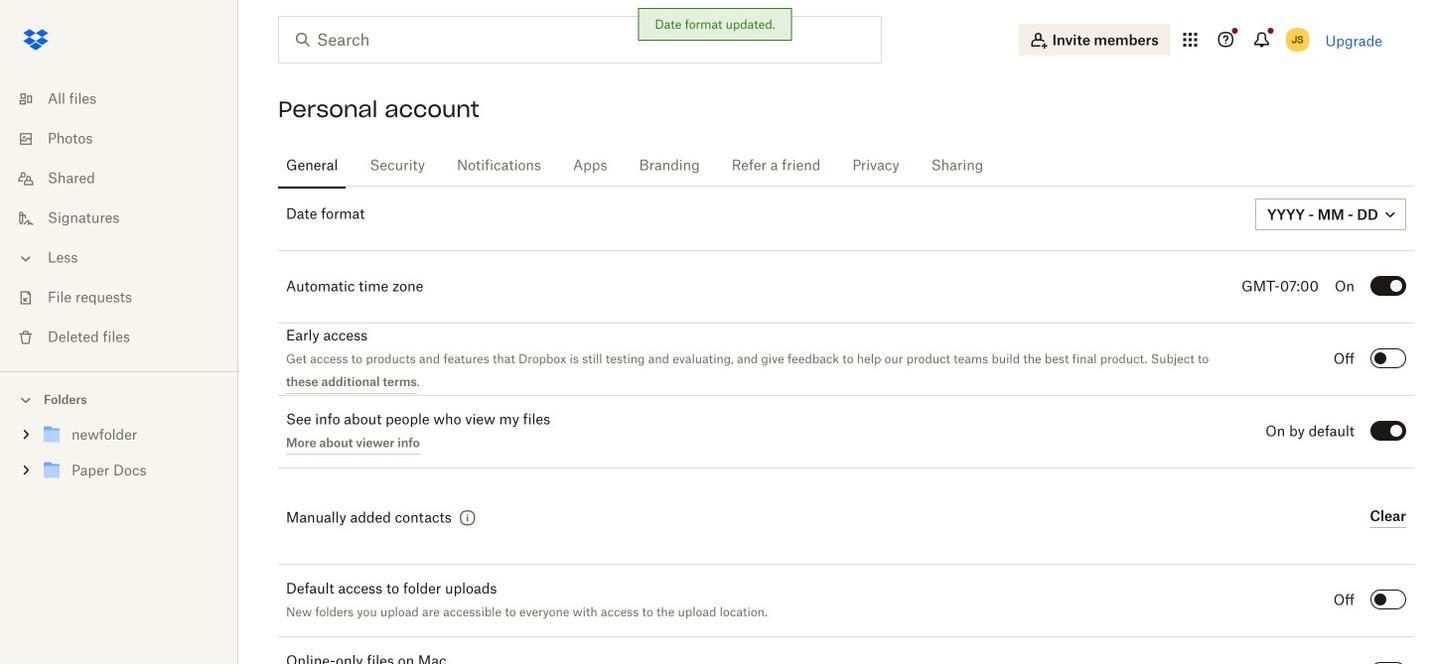 Task type: locate. For each thing, give the bounding box(es) containing it.
less image
[[16, 249, 36, 269]]

list
[[0, 68, 238, 372]]

group
[[0, 414, 238, 504]]

tab list
[[278, 139, 1415, 190]]



Task type: vqa. For each thing, say whether or not it's contained in the screenshot.
TAB LIST
yes



Task type: describe. For each thing, give the bounding box(es) containing it.
dropbox image
[[16, 20, 56, 60]]

Search text field
[[317, 28, 841, 52]]



